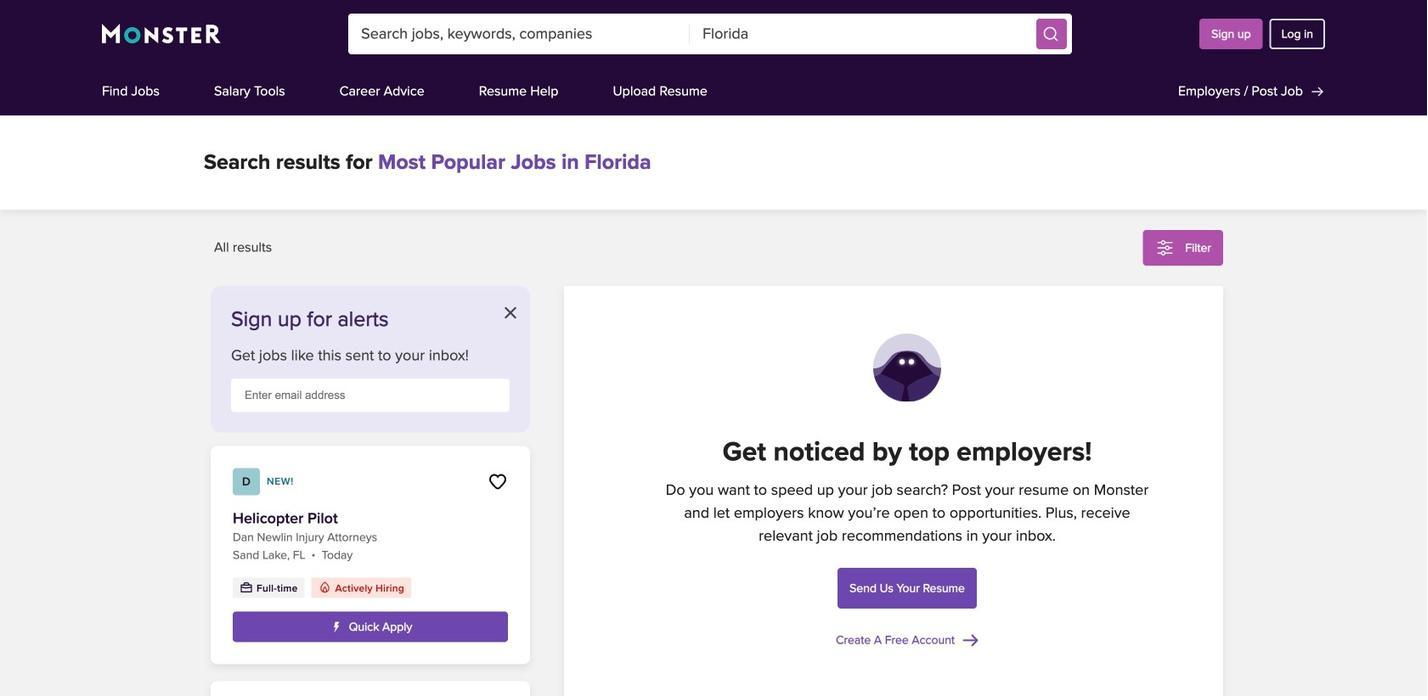 Task type: describe. For each thing, give the bounding box(es) containing it.
close image
[[505, 307, 517, 319]]

Enter location or "remote" search field
[[690, 14, 1031, 54]]

save this job image
[[488, 472, 508, 492]]

helicopter pilot at dan newlin injury attorneys element
[[211, 446, 530, 665]]



Task type: vqa. For each thing, say whether or not it's contained in the screenshot.
ENABLE REVERSE GEOLOCATION image
no



Task type: locate. For each thing, give the bounding box(es) containing it.
filter image
[[1155, 238, 1175, 258], [1155, 238, 1175, 258]]

email address email field
[[231, 379, 510, 412]]

search image
[[1043, 25, 1059, 42]]

monster image
[[102, 24, 221, 44]]

Search jobs, keywords, companies search field
[[348, 14, 690, 54]]



